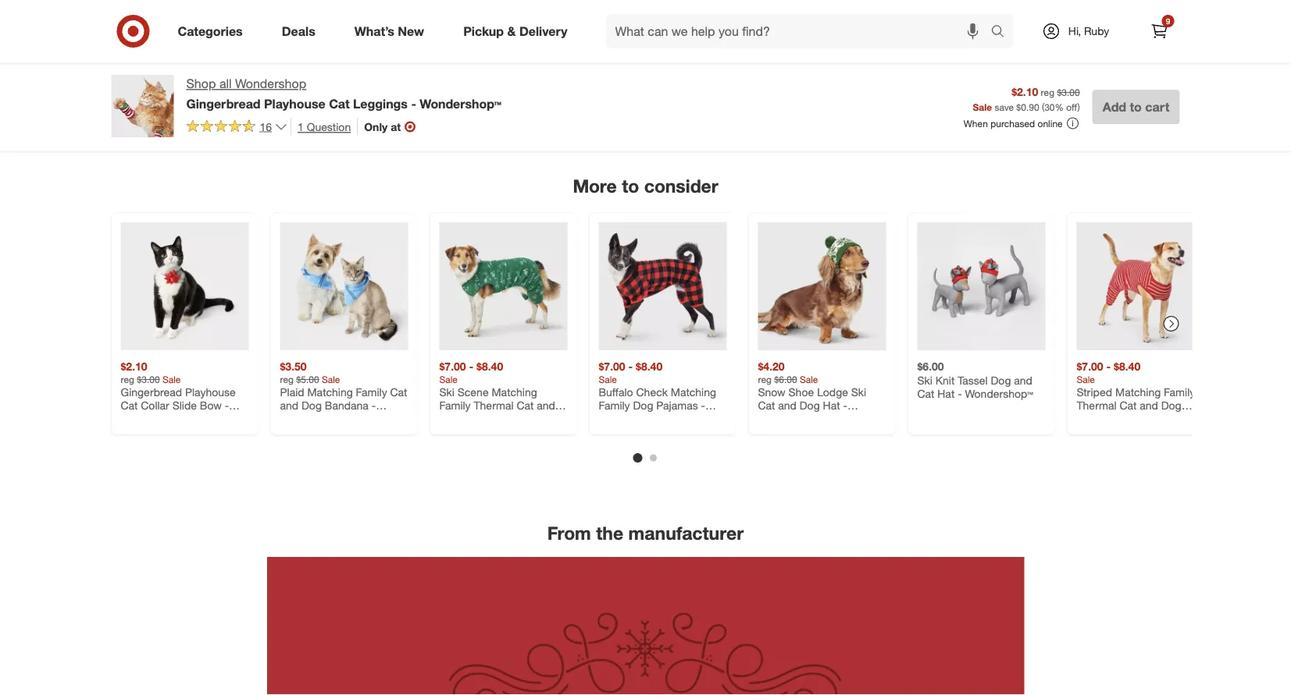 Task type: vqa. For each thing, say whether or not it's contained in the screenshot.
Better Trends
no



Task type: locate. For each thing, give the bounding box(es) containing it.
cart down gingerbread playhouse 2 story cat scratcher - wondershop™
[[638, 48, 656, 59]]

dog right the tassel
[[991, 374, 1011, 388]]

playhouse inside "gingerbread playhouse cat and dog fleece - wondershop™ cream"
[[504, 2, 554, 16]]

1 horizontal spatial dog
[[991, 374, 1011, 388]]

dog for tassel
[[991, 374, 1011, 388]]

wondershop™
[[599, 18, 667, 32], [280, 30, 348, 43], [439, 30, 507, 43], [758, 30, 826, 43], [917, 30, 985, 43], [1077, 45, 1145, 59], [420, 96, 502, 111], [965, 388, 1033, 401], [121, 413, 189, 427]]

wondershop™ inside gingerbread playhouse ornament wand cat toy - wondershop™ add to cart
[[758, 30, 826, 43]]

1 vertical spatial $3.00
[[137, 374, 160, 386]]

playhouse
[[663, 0, 714, 4], [344, 2, 395, 16], [504, 2, 554, 16], [822, 2, 873, 16], [982, 2, 1032, 16], [264, 96, 325, 111], [185, 386, 236, 399]]

add right )
[[1103, 99, 1126, 114]]

pure
[[1077, 32, 1099, 45]]

$7.00 - $8.40 sale
[[439, 360, 503, 386], [599, 360, 663, 386], [1077, 360, 1141, 386]]

playhouse inside gingerbread playhouse cat collar slide bow - wondershop™
[[344, 2, 395, 16]]

1 horizontal spatial $7.00 - $8.40 sale
[[599, 360, 663, 386]]

cart down wand
[[797, 48, 815, 59]]

at
[[391, 120, 401, 133]]

- inside gingerbread playhouse ornament wand cat toy - wondershop™ add to cart
[[881, 16, 885, 30]]

gingerbread playhouse cat and dog fleece - wondershop™ cream link
[[439, 0, 567, 43]]

0 horizontal spatial collar
[[141, 399, 169, 413]]

1 vertical spatial and
[[1014, 374, 1033, 388]]

$2.10 inside '$2.10 reg $3.00 sale save $ 0.90 ( 30 % off )'
[[1012, 85, 1038, 98]]

1 horizontal spatial $2.10
[[1012, 85, 1038, 98]]

0 horizontal spatial slide
[[172, 399, 197, 413]]

and
[[460, 16, 478, 30], [1014, 374, 1033, 388]]

$2.10
[[1012, 85, 1038, 98], [121, 360, 147, 374]]

dog inside "gingerbread playhouse cat and dog fleece - wondershop™ cream"
[[481, 16, 501, 30]]

1 $8.40 from the left
[[477, 360, 503, 374]]

add to cart right )
[[1103, 99, 1170, 114]]

$3.00
[[1057, 86, 1080, 98], [137, 374, 160, 386]]

2 horizontal spatial $7.00
[[1077, 360, 1103, 374]]

1 question
[[298, 120, 351, 133]]

- inside gingerbread playhouse 2 story cat scratcher - wondershop™
[[698, 4, 702, 18]]

deals
[[282, 23, 315, 39]]

playhouse inside gingerbread playhouse 2 story cat scratcher - wondershop™
[[663, 0, 714, 4]]

0 horizontal spatial $6.00
[[774, 374, 797, 386]]

bow
[[359, 16, 381, 30], [200, 399, 222, 413]]

0 horizontal spatial $3.00
[[137, 374, 160, 386]]

sale inside "$3.50 reg $5.00 sale"
[[322, 374, 340, 386]]

(
[[1042, 101, 1045, 113]]

playhouse inside gingerbread playhouse pet collection - wondershop™ add to cart
[[982, 2, 1032, 16]]

0 horizontal spatial $7.00
[[439, 360, 466, 374]]

0 vertical spatial slide
[[332, 16, 356, 30]]

- inside $6.00 ski knit tassel dog and cat hat - wondershop™
[[958, 388, 962, 401]]

$8.40
[[477, 360, 503, 374], [636, 360, 663, 374], [1114, 360, 1141, 374]]

1 vertical spatial bow
[[200, 399, 222, 413]]

7.5' pre-lit glitter flocked indexed balsam fir artificial christmas tree pure white lights - wondershop™ link
[[1077, 0, 1205, 59]]

dog left &
[[481, 16, 501, 30]]

toy
[[861, 16, 878, 30]]

2 horizontal spatial add to cart
[[1103, 99, 1170, 114]]

$3.50
[[280, 360, 307, 374]]

add to cart button for gingerbread playhouse 2 story cat scratcher - wondershop™
[[599, 41, 663, 66]]

add for add to cart button corresponding to gingerbread playhouse 2 story cat scratcher - wondershop™
[[606, 48, 624, 59]]

1 vertical spatial $2.10
[[121, 360, 147, 374]]

1 vertical spatial slide
[[172, 399, 197, 413]]

sale for buffalo check matching family dog pajamas - wondershop™ - black/red image
[[599, 374, 617, 386]]

0 horizontal spatial $7.00 - $8.40 sale
[[439, 360, 503, 386]]

add
[[128, 48, 145, 59], [606, 48, 624, 59], [765, 48, 783, 59], [924, 48, 942, 59], [1103, 99, 1126, 114]]

2 $8.40 from the left
[[636, 360, 663, 374]]

$3.00 inside $2.10 reg $3.00 sale gingerbread playhouse cat collar slide bow - wondershop™
[[137, 374, 160, 386]]

add inside gingerbread playhouse ornament wand cat toy - wondershop™ add to cart
[[765, 48, 783, 59]]

0 horizontal spatial and
[[460, 16, 478, 30]]

add to cart down story in the top left of the page
[[606, 48, 656, 59]]

1 vertical spatial dog
[[991, 374, 1011, 388]]

to right "more"
[[622, 175, 639, 197]]

add down pet
[[924, 48, 942, 59]]

add to cart
[[128, 48, 178, 59], [606, 48, 656, 59], [1103, 99, 1170, 114]]

search
[[984, 25, 1021, 40]]

1 $7.00 from the left
[[439, 360, 466, 374]]

to right )
[[1130, 99, 1142, 114]]

wondershop™ inside 7.5' pre-lit glitter flocked indexed balsam fir artificial christmas tree pure white lights - wondershop™
[[1077, 45, 1145, 59]]

add to cart button for gingerbread playhouse ornament wand cat toy - wondershop™
[[758, 41, 822, 66]]

ski scene matching family thermal cat and dog pajamas - wondershop™ - green image
[[439, 223, 567, 351]]

sale for ski scene matching family thermal cat and dog pajamas - wondershop™ - green "image"
[[439, 374, 458, 386]]

cart inside gingerbread playhouse pet collection - wondershop™ add to cart
[[956, 48, 975, 59]]

add up image of gingerbread playhouse cat leggings - wondershop™
[[128, 48, 145, 59]]

balsam
[[1119, 4, 1156, 18]]

0 vertical spatial $3.00
[[1057, 86, 1080, 98]]

- inside gingerbread playhouse pet collection - wondershop™ add to cart
[[989, 16, 993, 30]]

online
[[1038, 117, 1063, 129]]

cart down "lights"
[[1145, 99, 1170, 114]]

what's new link
[[341, 14, 444, 48]]

add to cart button down ornament
[[758, 41, 822, 66]]

0 horizontal spatial bow
[[200, 399, 222, 413]]

ruby
[[1084, 24, 1109, 38]]

reg inside $4.20 reg $6.00 sale
[[758, 374, 772, 386]]

gingerbread for collar
[[280, 2, 341, 16]]

cat inside gingerbread playhouse ornament wand cat toy - wondershop™ add to cart
[[841, 16, 858, 30]]

sale inside '$2.10 reg $3.00 sale save $ 0.90 ( 30 % off )'
[[973, 101, 992, 113]]

dog inside $6.00 ski knit tassel dog and cat hat - wondershop™
[[991, 374, 1011, 388]]

cream
[[510, 30, 543, 43]]

wondershop
[[235, 76, 306, 91]]

sale inside $4.20 reg $6.00 sale
[[800, 374, 818, 386]]

wondershop™ inside shop all wondershop gingerbread playhouse cat leggings - wondershop™
[[420, 96, 502, 111]]

2 horizontal spatial $7.00 - $8.40 sale
[[1077, 360, 1141, 386]]

and left &
[[460, 16, 478, 30]]

1 horizontal spatial bow
[[359, 16, 381, 30]]

playhouse inside $2.10 reg $3.00 sale gingerbread playhouse cat collar slide bow - wondershop™
[[185, 386, 236, 399]]

0 vertical spatial bow
[[359, 16, 381, 30]]

to down gingerbread playhouse 2 story cat scratcher - wondershop™
[[626, 48, 635, 59]]

wondershop™ inside gingerbread playhouse cat collar slide bow - wondershop™
[[280, 30, 348, 43]]

$7.00 for buffalo check matching family dog pajamas - wondershop™ - black/red image
[[599, 360, 625, 374]]

add to cart button up image of gingerbread playhouse cat leggings - wondershop™
[[121, 41, 185, 66]]

only
[[364, 120, 388, 133]]

ski knit tassel dog and cat hat - wondershop™ image
[[917, 223, 1046, 351]]

sale
[[973, 101, 992, 113], [162, 374, 181, 386], [322, 374, 340, 386], [439, 374, 458, 386], [599, 374, 617, 386], [800, 374, 818, 386], [1077, 374, 1095, 386]]

add to cart up image of gingerbread playhouse cat leggings - wondershop™
[[128, 48, 178, 59]]

- inside "gingerbread playhouse cat and dog fleece - wondershop™ cream"
[[540, 16, 544, 30]]

to down collection
[[945, 48, 954, 59]]

0 horizontal spatial dog
[[481, 16, 501, 30]]

search button
[[984, 14, 1021, 52]]

$7.00 for striped matching family thermal cat and dog pajamas - wondershop™ - white/red image
[[1077, 360, 1103, 374]]

bow inside gingerbread playhouse cat collar slide bow - wondershop™
[[359, 16, 381, 30]]

0 vertical spatial $2.10
[[1012, 85, 1038, 98]]

tassel
[[958, 374, 988, 388]]

add to cart button for gingerbread playhouse pet collection - wondershop™
[[917, 41, 982, 66]]

0 horizontal spatial $2.10
[[121, 360, 147, 374]]

slide
[[332, 16, 356, 30], [172, 399, 197, 413]]

$3.00 inside '$2.10 reg $3.00 sale save $ 0.90 ( 30 % off )'
[[1057, 86, 1080, 98]]

1 horizontal spatial add to cart
[[606, 48, 656, 59]]

1 question link
[[291, 118, 351, 136]]

pickup
[[463, 23, 504, 39]]

gingerbread inside gingerbread playhouse pet collection - wondershop™ add to cart
[[917, 2, 979, 16]]

$6.00
[[917, 360, 944, 374], [774, 374, 797, 386]]

cart down collection
[[956, 48, 975, 59]]

sale for plaid matching family cat and dog bandana - wondershop™ - one size fits most image
[[322, 374, 340, 386]]

1 horizontal spatial collar
[[300, 16, 329, 30]]

categories link
[[164, 14, 262, 48]]

reg for $4.20 reg $6.00 sale
[[758, 374, 772, 386]]

buffalo check matching family dog pajamas - wondershop™ - black/red image
[[599, 223, 727, 351]]

1 vertical spatial collar
[[141, 399, 169, 413]]

cart
[[160, 48, 178, 59], [638, 48, 656, 59], [797, 48, 815, 59], [956, 48, 975, 59], [1145, 99, 1170, 114]]

0 horizontal spatial add to cart
[[128, 48, 178, 59]]

pickup & delivery link
[[450, 14, 587, 48]]

-
[[698, 4, 702, 18], [384, 16, 388, 30], [540, 16, 544, 30], [881, 16, 885, 30], [989, 16, 993, 30], [1166, 32, 1171, 45], [411, 96, 416, 111], [469, 360, 474, 374], [628, 360, 633, 374], [1106, 360, 1111, 374], [958, 388, 962, 401], [225, 399, 229, 413]]

gingerbread inside "gingerbread playhouse cat and dog fleece - wondershop™ cream"
[[439, 2, 501, 16]]

gingerbread inside gingerbread playhouse ornament wand cat toy - wondershop™ add to cart
[[758, 2, 819, 16]]

0 horizontal spatial $8.40
[[477, 360, 503, 374]]

snow shoe lodge ski cat and dog hat - green/cream - wondershop™ image
[[758, 223, 886, 351]]

when
[[964, 117, 988, 129]]

$7.00 - $8.40 sale for buffalo check matching family dog pajamas - wondershop™ - black/red image
[[599, 360, 663, 386]]

wondershop™ inside gingerbread playhouse pet collection - wondershop™ add to cart
[[917, 30, 985, 43]]

shop all wondershop gingerbread playhouse cat leggings - wondershop™
[[186, 76, 502, 111]]

from
[[547, 523, 591, 545]]

playhouse inside gingerbread playhouse ornament wand cat toy - wondershop™ add to cart
[[822, 2, 873, 16]]

gingerbread playhouse cat collar slide bow - wondershop™
[[280, 2, 395, 43]]

0 vertical spatial and
[[460, 16, 478, 30]]

hi, ruby
[[1068, 24, 1109, 38]]

$7.00 for ski scene matching family thermal cat and dog pajamas - wondershop™ - green "image"
[[439, 360, 466, 374]]

reg
[[1041, 86, 1055, 98], [121, 374, 134, 386], [280, 374, 294, 386], [758, 374, 772, 386]]

reg inside "$3.50 reg $5.00 sale"
[[280, 374, 294, 386]]

cart down categories
[[160, 48, 178, 59]]

- inside 7.5' pre-lit glitter flocked indexed balsam fir artificial christmas tree pure white lights - wondershop™
[[1166, 32, 1171, 45]]

add down ornament
[[765, 48, 783, 59]]

$7.00 - $8.40 sale for ski scene matching family thermal cat and dog pajamas - wondershop™ - green "image"
[[439, 360, 503, 386]]

$6.00 inside $6.00 ski knit tassel dog and cat hat - wondershop™
[[917, 360, 944, 374]]

gingerbread inside gingerbread playhouse 2 story cat scratcher - wondershop™
[[599, 0, 660, 4]]

3 $7.00 - $8.40 sale from the left
[[1077, 360, 1141, 386]]

off
[[1066, 101, 1078, 113]]

reg inside $2.10 reg $3.00 sale gingerbread playhouse cat collar slide bow - wondershop™
[[121, 374, 134, 386]]

bow inside $2.10 reg $3.00 sale gingerbread playhouse cat collar slide bow - wondershop™
[[200, 399, 222, 413]]

glitter
[[1130, 0, 1160, 4]]

$2.10 inside $2.10 reg $3.00 sale gingerbread playhouse cat collar slide bow - wondershop™
[[121, 360, 147, 374]]

image of gingerbread playhouse cat leggings - wondershop™ image
[[111, 75, 174, 137]]

1 horizontal spatial $7.00
[[599, 360, 625, 374]]

1 $7.00 - $8.40 sale from the left
[[439, 360, 503, 386]]

add to cart button
[[121, 41, 185, 66], [599, 41, 663, 66], [758, 41, 822, 66], [917, 41, 982, 66], [1093, 90, 1180, 124]]

add to cart button down collection
[[917, 41, 982, 66]]

$7.00
[[439, 360, 466, 374], [599, 360, 625, 374], [1077, 360, 1103, 374]]

lights
[[1133, 32, 1163, 45]]

$8.40 for buffalo check matching family dog pajamas - wondershop™ - black/red image
[[636, 360, 663, 374]]

white
[[1102, 32, 1130, 45]]

0 vertical spatial dog
[[481, 16, 501, 30]]

$8.40 for ski scene matching family thermal cat and dog pajamas - wondershop™ - green "image"
[[477, 360, 503, 374]]

gingerbread
[[599, 0, 660, 4], [280, 2, 341, 16], [439, 2, 501, 16], [758, 2, 819, 16], [917, 2, 979, 16], [186, 96, 260, 111], [121, 386, 182, 399]]

gingerbread for wand
[[758, 2, 819, 16]]

1 horizontal spatial $6.00
[[917, 360, 944, 374]]

$6.00 inside $4.20 reg $6.00 sale
[[774, 374, 797, 386]]

reg inside '$2.10 reg $3.00 sale save $ 0.90 ( 30 % off )'
[[1041, 86, 1055, 98]]

1 horizontal spatial and
[[1014, 374, 1033, 388]]

gingerbread inside shop all wondershop gingerbread playhouse cat leggings - wondershop™
[[186, 96, 260, 111]]

gingerbread for and
[[439, 2, 501, 16]]

question
[[307, 120, 351, 133]]

1 horizontal spatial $8.40
[[636, 360, 663, 374]]

$2.10 reg $3.00 sale save $ 0.90 ( 30 % off )
[[973, 85, 1080, 113]]

save
[[995, 101, 1014, 113]]

add to cart button down story in the top left of the page
[[599, 41, 663, 66]]

add down story in the top left of the page
[[606, 48, 624, 59]]

add for add to cart button on top of image of gingerbread playhouse cat leggings - wondershop™
[[128, 48, 145, 59]]

2 $7.00 - $8.40 sale from the left
[[599, 360, 663, 386]]

to
[[148, 48, 157, 59], [626, 48, 635, 59], [785, 48, 795, 59], [945, 48, 954, 59], [1130, 99, 1142, 114], [622, 175, 639, 197]]

to down ornament
[[785, 48, 795, 59]]

and right the tassel
[[1014, 374, 1033, 388]]

1 horizontal spatial slide
[[332, 16, 356, 30]]

gingerbread inside gingerbread playhouse cat collar slide bow - wondershop™
[[280, 2, 341, 16]]

$2.10 for gingerbread
[[121, 360, 147, 374]]

$2.10 reg $3.00 sale gingerbread playhouse cat collar slide bow - wondershop™
[[121, 360, 236, 427]]

2 horizontal spatial $8.40
[[1114, 360, 1141, 374]]

more
[[573, 175, 617, 197]]

cat inside "gingerbread playhouse cat and dog fleece - wondershop™ cream"
[[439, 16, 456, 30]]

3 $7.00 from the left
[[1077, 360, 1103, 374]]

1 horizontal spatial $3.00
[[1057, 86, 1080, 98]]

3 $8.40 from the left
[[1114, 360, 1141, 374]]

0 vertical spatial collar
[[300, 16, 329, 30]]

cart for add to cart button on top of image of gingerbread playhouse cat leggings - wondershop™
[[160, 48, 178, 59]]

add to cart for add to cart button on the right of )
[[1103, 99, 1170, 114]]

$7.00 - $8.40 sale for striped matching family thermal cat and dog pajamas - wondershop™ - white/red image
[[1077, 360, 1141, 386]]

2 $7.00 from the left
[[599, 360, 625, 374]]



Task type: describe. For each thing, give the bounding box(es) containing it.
hat
[[938, 388, 955, 401]]

shop
[[186, 76, 216, 91]]

tree
[[1172, 18, 1192, 32]]

gingerbread playhouse ornament wand cat toy - wondershop™ link
[[758, 0, 886, 43]]

0.90
[[1021, 101, 1039, 113]]

add for add to cart button on the right of )
[[1103, 99, 1126, 114]]

gingerbread playhouse cat collar slide bow - wondershop™ image
[[121, 223, 249, 351]]

more to consider
[[573, 175, 718, 197]]

9 link
[[1142, 14, 1177, 48]]

dog for and
[[481, 16, 501, 30]]

cart for add to cart button on the right of )
[[1145, 99, 1170, 114]]

plaid matching family cat and dog bandana - wondershop™ - one size fits most image
[[280, 223, 408, 351]]

$4.20 reg $6.00 sale
[[758, 360, 818, 386]]

knit
[[936, 374, 955, 388]]

playhouse inside shop all wondershop gingerbread playhouse cat leggings - wondershop™
[[264, 96, 325, 111]]

artificial
[[1077, 18, 1116, 32]]

gingerbread for collection
[[917, 2, 979, 16]]

playhouse for fleece
[[504, 2, 554, 16]]

collection
[[937, 16, 986, 30]]

sale inside $2.10 reg $3.00 sale gingerbread playhouse cat collar slide bow - wondershop™
[[162, 374, 181, 386]]

all
[[219, 76, 232, 91]]

gingerbread for story
[[599, 0, 660, 4]]

collar inside gingerbread playhouse cat collar slide bow - wondershop™
[[300, 16, 329, 30]]

30
[[1045, 101, 1055, 113]]

purchased
[[991, 117, 1035, 129]]

wand
[[810, 16, 838, 30]]

16
[[260, 120, 272, 133]]

16 link
[[186, 118, 288, 137]]

$5.00
[[296, 374, 319, 386]]

cat inside $6.00 ski knit tassel dog and cat hat - wondershop™
[[917, 388, 935, 401]]

$8.40 for striped matching family thermal cat and dog pajamas - wondershop™ - white/red image
[[1114, 360, 1141, 374]]

scratcher
[[648, 4, 695, 18]]

7.5' pre-lit glitter flocked indexed balsam fir artificial christmas tree pure white lights - wondershop™
[[1077, 0, 1202, 59]]

indexed
[[1077, 4, 1116, 18]]

$6.00 ski knit tassel dog and cat hat - wondershop™
[[917, 360, 1033, 401]]

gingerbread playhouse 2 story cat scratcher - wondershop™
[[599, 0, 723, 32]]

7.5'
[[1077, 0, 1095, 4]]

%
[[1055, 101, 1064, 113]]

gingerbread playhouse pet collection - wondershop™ add to cart
[[917, 2, 1032, 59]]

gingerbread playhouse ornament wand cat toy - wondershop™ add to cart
[[758, 2, 885, 59]]

add inside gingerbread playhouse pet collection - wondershop™ add to cart
[[924, 48, 942, 59]]

reg for $2.10 reg $3.00 sale gingerbread playhouse cat collar slide bow - wondershop™
[[121, 374, 134, 386]]

- inside gingerbread playhouse cat collar slide bow - wondershop™
[[384, 16, 388, 30]]

sale for striped matching family thermal cat and dog pajamas - wondershop™ - white/red image
[[1077, 374, 1095, 386]]

manufacturer
[[628, 523, 744, 545]]

wondershop™ inside $6.00 ski knit tassel dog and cat hat - wondershop™
[[965, 388, 1033, 401]]

the
[[596, 523, 623, 545]]

playhouse for wondershop™
[[982, 2, 1032, 16]]

cat inside $2.10 reg $3.00 sale gingerbread playhouse cat collar slide bow - wondershop™
[[121, 399, 138, 413]]

when purchased online
[[964, 117, 1063, 129]]

christmas
[[1119, 18, 1169, 32]]

gingerbread playhouse pet collection - wondershop™ link
[[917, 0, 1046, 43]]

and inside $6.00 ski knit tassel dog and cat hat - wondershop™
[[1014, 374, 1033, 388]]

reg for $2.10 reg $3.00 sale save $ 0.90 ( 30 % off )
[[1041, 86, 1055, 98]]

gingerbread playhouse cat and dog fleece - wondershop™ cream
[[439, 2, 554, 43]]

cat inside gingerbread playhouse 2 story cat scratcher - wondershop™
[[628, 4, 645, 18]]

$3.50 reg $5.00 sale
[[280, 360, 340, 386]]

gingerbread playhouse cat collar slide bow - wondershop™ link
[[280, 0, 408, 43]]

deals link
[[268, 14, 335, 48]]

2
[[717, 0, 723, 4]]

consider
[[644, 175, 718, 197]]

wondershop™ inside "gingerbread playhouse cat and dog fleece - wondershop™ cream"
[[439, 30, 507, 43]]

$2.10 for save
[[1012, 85, 1038, 98]]

reg for $3.50 reg $5.00 sale
[[280, 374, 294, 386]]

add to cart for add to cart button on top of image of gingerbread playhouse cat leggings - wondershop™
[[128, 48, 178, 59]]

add to cart button right )
[[1093, 90, 1180, 124]]

new
[[398, 23, 424, 39]]

story
[[599, 4, 625, 18]]

fir
[[1159, 4, 1171, 18]]

$4.20
[[758, 360, 785, 374]]

slide inside gingerbread playhouse cat collar slide bow - wondershop™
[[332, 16, 356, 30]]

cat inside gingerbread playhouse cat collar slide bow - wondershop™
[[280, 16, 297, 30]]

collar inside $2.10 reg $3.00 sale gingerbread playhouse cat collar slide bow - wondershop™
[[141, 399, 169, 413]]

- inside $2.10 reg $3.00 sale gingerbread playhouse cat collar slide bow - wondershop™
[[225, 399, 229, 413]]

9
[[1166, 16, 1170, 26]]

to inside gingerbread playhouse ornament wand cat toy - wondershop™ add to cart
[[785, 48, 795, 59]]

flocked
[[1163, 0, 1202, 4]]

What can we help you find? suggestions appear below search field
[[606, 14, 995, 48]]

leggings
[[353, 96, 408, 111]]

add to cart for add to cart button corresponding to gingerbread playhouse 2 story cat scratcher - wondershop™
[[606, 48, 656, 59]]

and inside "gingerbread playhouse cat and dog fleece - wondershop™ cream"
[[460, 16, 478, 30]]

$
[[1016, 101, 1021, 113]]

wondershop™ inside $2.10 reg $3.00 sale gingerbread playhouse cat collar slide bow - wondershop™
[[121, 413, 189, 427]]

cart for add to cart button corresponding to gingerbread playhouse 2 story cat scratcher - wondershop™
[[638, 48, 656, 59]]

categories
[[178, 23, 243, 39]]

1
[[298, 120, 304, 133]]

ski
[[917, 374, 933, 388]]

gingerbread playhouse 2 story cat scratcher - wondershop™ link
[[599, 0, 727, 32]]

playhouse for bow
[[344, 2, 395, 16]]

delivery
[[519, 23, 568, 39]]

$3.00 for collar
[[137, 374, 160, 386]]

- inside shop all wondershop gingerbread playhouse cat leggings - wondershop™
[[411, 96, 416, 111]]

wondershop™ inside gingerbread playhouse 2 story cat scratcher - wondershop™
[[599, 18, 667, 32]]

what's
[[354, 23, 394, 39]]

gingerbread inside $2.10 reg $3.00 sale gingerbread playhouse cat collar slide bow - wondershop™
[[121, 386, 182, 399]]

&
[[507, 23, 516, 39]]

playhouse for toy
[[822, 2, 873, 16]]

to up image of gingerbread playhouse cat leggings - wondershop™
[[148, 48, 157, 59]]

fleece
[[504, 16, 537, 30]]

cart inside gingerbread playhouse ornament wand cat toy - wondershop™ add to cart
[[797, 48, 815, 59]]

$3.00 for (
[[1057, 86, 1080, 98]]

only at
[[364, 120, 401, 133]]

slide inside $2.10 reg $3.00 sale gingerbread playhouse cat collar slide bow - wondershop™
[[172, 399, 197, 413]]

what's new
[[354, 23, 424, 39]]

hi,
[[1068, 24, 1081, 38]]

)
[[1078, 101, 1080, 113]]

playhouse for scratcher
[[663, 0, 714, 4]]

pet
[[917, 16, 934, 30]]

ornament
[[758, 16, 807, 30]]

sale for snow shoe lodge ski cat and dog hat - green/cream - wondershop™ image
[[800, 374, 818, 386]]

cat inside shop all wondershop gingerbread playhouse cat leggings - wondershop™
[[329, 96, 350, 111]]

pre-
[[1098, 0, 1119, 4]]

to inside gingerbread playhouse pet collection - wondershop™ add to cart
[[945, 48, 954, 59]]

lit
[[1119, 0, 1127, 4]]

striped matching family thermal cat and dog pajamas - wondershop™ - white/red image
[[1077, 223, 1205, 351]]

pickup & delivery
[[463, 23, 568, 39]]

from the manufacturer
[[547, 523, 744, 545]]



